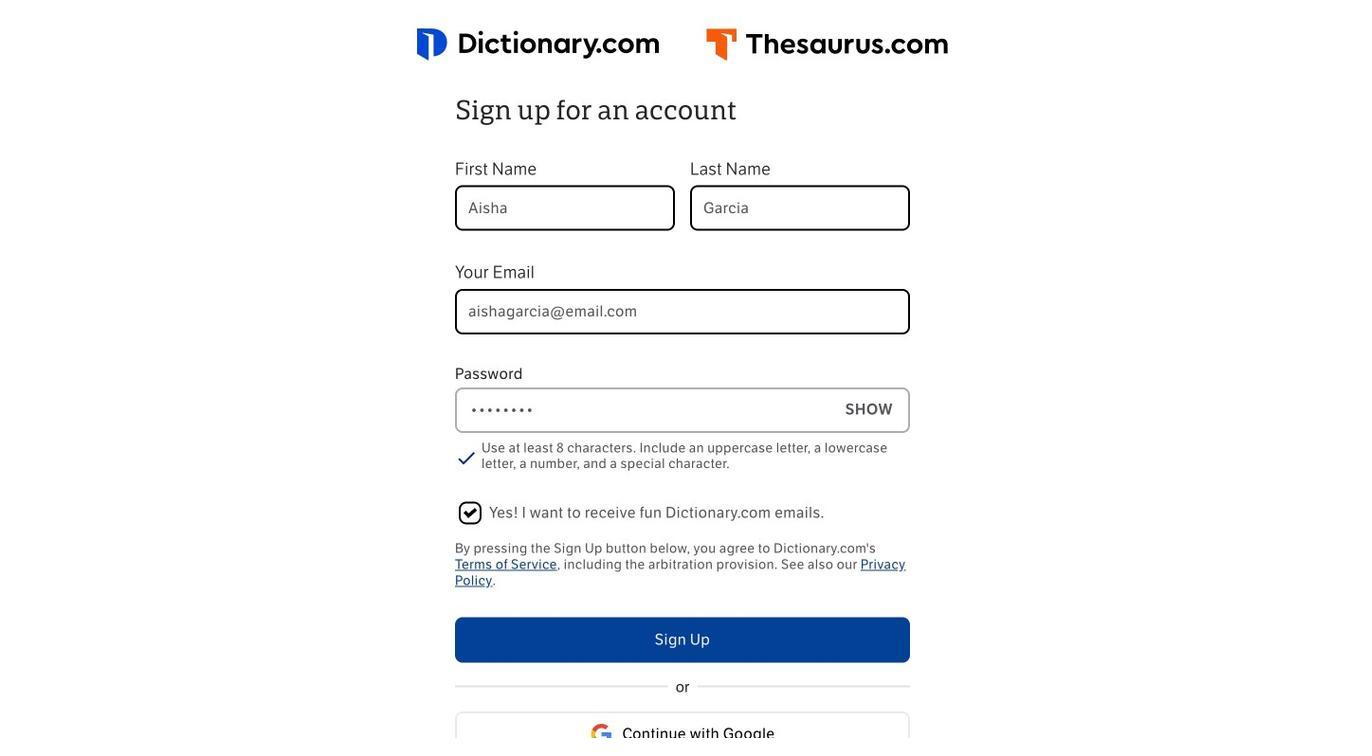 Task type: vqa. For each thing, say whether or not it's contained in the screenshot.
the policies.
no



Task type: locate. For each thing, give the bounding box(es) containing it.
yourname@email.com email field
[[455, 289, 911, 335]]

None checkbox
[[459, 502, 482, 525]]

Last Name text field
[[691, 185, 911, 231]]

First Name text field
[[455, 185, 675, 231]]



Task type: describe. For each thing, give the bounding box(es) containing it.
Password password field
[[457, 390, 831, 431]]



